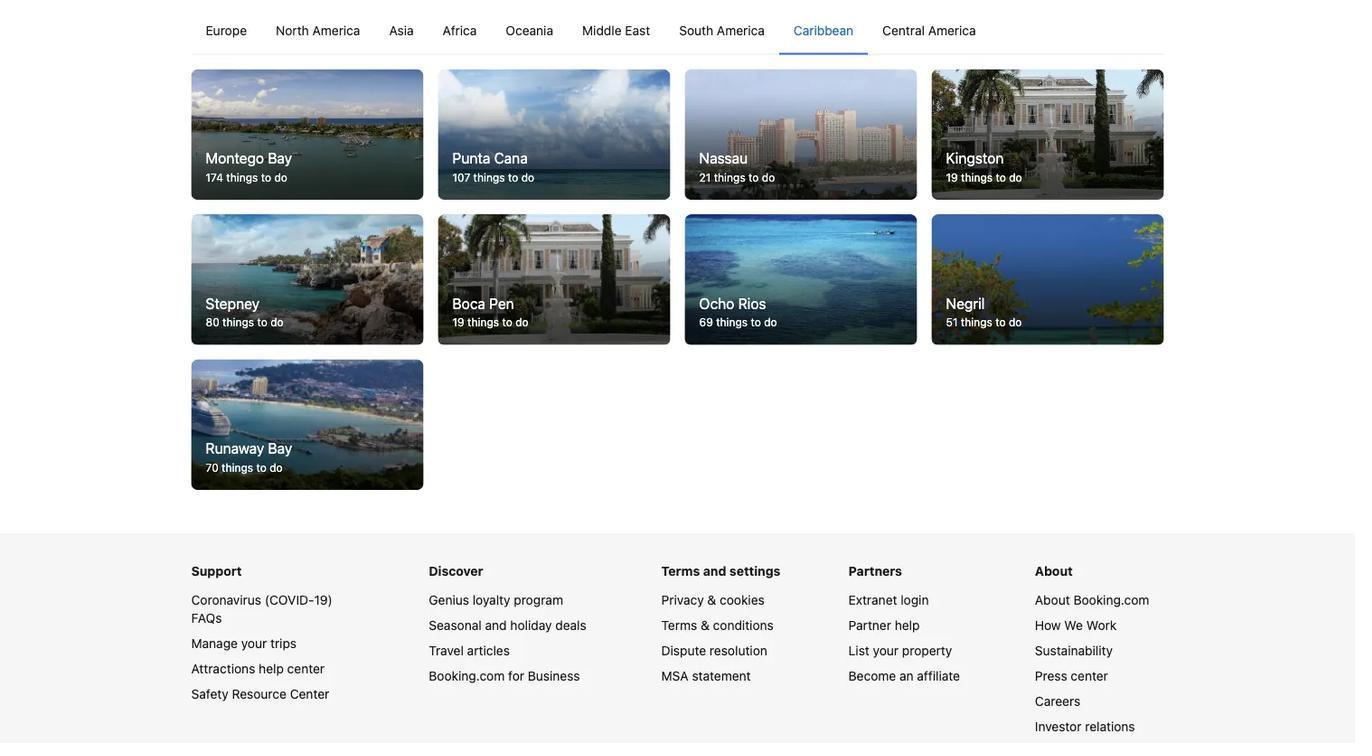 Task type: locate. For each thing, give the bounding box(es) containing it.
things down negril
[[961, 316, 993, 329]]

terms up privacy
[[662, 564, 700, 579]]

ocho rios image
[[685, 214, 917, 345]]

2 horizontal spatial america
[[928, 22, 976, 37]]

do inside kingston 19 things to do
[[1009, 171, 1022, 183]]

manage your trips
[[191, 636, 297, 651]]

do inside montego bay 174 things to do
[[274, 171, 287, 183]]

1 vertical spatial booking.com
[[429, 669, 505, 684]]

genius loyalty program
[[429, 593, 563, 608]]

to down cana
[[508, 171, 518, 183]]

& down privacy & cookies at the bottom of the page
[[701, 618, 710, 633]]

bay inside montego bay 174 things to do
[[268, 150, 292, 167]]

terms & conditions
[[662, 618, 774, 633]]

america right north
[[312, 22, 360, 37]]

0 vertical spatial about
[[1035, 564, 1073, 579]]

things down nassau
[[714, 171, 746, 183]]

1 vertical spatial help
[[259, 662, 284, 677]]

deals
[[555, 618, 587, 633]]

stepney
[[206, 295, 260, 312]]

2 america from the left
[[717, 22, 765, 37]]

seasonal and holiday deals
[[429, 618, 587, 633]]

boca pen image
[[438, 214, 671, 345]]

things down ocho
[[716, 316, 748, 329]]

bay right montego
[[268, 150, 292, 167]]

0 vertical spatial help
[[895, 618, 920, 633]]

your
[[241, 636, 267, 651], [873, 644, 899, 658]]

nassau
[[699, 150, 748, 167]]

to inside the negril 51 things to do
[[996, 316, 1006, 329]]

to down 'rios'
[[751, 316, 761, 329]]

become an affiliate link
[[849, 669, 960, 684]]

1 vertical spatial and
[[485, 618, 507, 633]]

about
[[1035, 564, 1073, 579], [1035, 593, 1070, 608]]

america for south america
[[717, 22, 765, 37]]

1 vertical spatial terms
[[662, 618, 697, 633]]

become
[[849, 669, 896, 684]]

oceania
[[506, 22, 553, 37]]

1 horizontal spatial and
[[703, 564, 727, 579]]

things down stepney on the top
[[223, 316, 254, 329]]

to down kingston
[[996, 171, 1006, 183]]

center up center
[[287, 662, 325, 677]]

north america
[[276, 22, 360, 37]]

0 horizontal spatial and
[[485, 618, 507, 633]]

to down montego
[[261, 171, 271, 183]]

70
[[206, 461, 219, 474]]

to down stepney on the top
[[257, 316, 268, 329]]

2 bay from the top
[[268, 440, 292, 457]]

& for terms
[[701, 618, 710, 633]]

things down montego
[[226, 171, 258, 183]]

america
[[312, 22, 360, 37], [717, 22, 765, 37], [928, 22, 976, 37]]

1 horizontal spatial help
[[895, 618, 920, 633]]

your down partner help link
[[873, 644, 899, 658]]

how
[[1035, 618, 1061, 633]]

safety resource center link
[[191, 687, 329, 702]]

about booking.com
[[1035, 593, 1150, 608]]

terms for terms and settings
[[662, 564, 700, 579]]

do
[[274, 171, 287, 183], [521, 171, 535, 183], [762, 171, 775, 183], [1009, 171, 1022, 183], [271, 316, 284, 329], [516, 316, 529, 329], [764, 316, 777, 329], [1009, 316, 1022, 329], [270, 461, 283, 474]]

terms down privacy
[[662, 618, 697, 633]]

montego bay image
[[191, 69, 424, 200]]

terms & conditions link
[[662, 618, 774, 633]]

east
[[625, 22, 650, 37]]

1 america from the left
[[312, 22, 360, 37]]

0 horizontal spatial center
[[287, 662, 325, 677]]

tab list containing europe
[[191, 7, 1164, 55]]

bay inside runaway bay 70 things to do
[[268, 440, 292, 457]]

help up list your property link
[[895, 618, 920, 633]]

north
[[276, 22, 309, 37]]

to right "51"
[[996, 316, 1006, 329]]

help
[[895, 618, 920, 633], [259, 662, 284, 677]]

about booking.com link
[[1035, 593, 1150, 608]]

pen
[[489, 295, 514, 312]]

about up 'how'
[[1035, 593, 1070, 608]]

booking.com down travel articles link on the left
[[429, 669, 505, 684]]

do inside ocho rios 69 things to do
[[764, 316, 777, 329]]

0 horizontal spatial booking.com
[[429, 669, 505, 684]]

coronavirus (covid-19) faqs link
[[191, 593, 333, 626]]

stepney 80 things to do
[[206, 295, 284, 329]]

resource
[[232, 687, 287, 702]]

to down the 'runaway'
[[256, 461, 267, 474]]

punta
[[453, 150, 490, 167]]

booking.com up work
[[1074, 593, 1150, 608]]

bay
[[268, 150, 292, 167], [268, 440, 292, 457]]

19 down boca
[[453, 316, 465, 329]]

things
[[226, 171, 258, 183], [473, 171, 505, 183], [714, 171, 746, 183], [961, 171, 993, 183], [223, 316, 254, 329], [468, 316, 499, 329], [716, 316, 748, 329], [961, 316, 993, 329], [222, 461, 253, 474]]

0 vertical spatial and
[[703, 564, 727, 579]]

ocho
[[699, 295, 735, 312]]

0 horizontal spatial 19
[[453, 316, 465, 329]]

center
[[290, 687, 329, 702]]

1 horizontal spatial 19
[[946, 171, 958, 183]]

1 about from the top
[[1035, 564, 1073, 579]]

an
[[900, 669, 914, 684]]

nassau 21 things to do
[[699, 150, 775, 183]]

0 vertical spatial bay
[[268, 150, 292, 167]]

1 horizontal spatial booking.com
[[1074, 593, 1150, 608]]

south america
[[679, 22, 765, 37]]

to right 21
[[749, 171, 759, 183]]

america inside button
[[928, 22, 976, 37]]

0 vertical spatial terms
[[662, 564, 700, 579]]

attractions
[[191, 662, 255, 677]]

and
[[703, 564, 727, 579], [485, 618, 507, 633]]

america right south
[[717, 22, 765, 37]]

things down the 'runaway'
[[222, 461, 253, 474]]

investor relations link
[[1035, 719, 1135, 734]]

msa statement
[[662, 669, 751, 684]]

for
[[508, 669, 525, 684]]

1 vertical spatial bay
[[268, 440, 292, 457]]

0 horizontal spatial america
[[312, 22, 360, 37]]

and down genius loyalty program link
[[485, 618, 507, 633]]

manage
[[191, 636, 238, 651]]

to down pen
[[502, 316, 513, 329]]

tab list
[[191, 7, 1164, 55]]

0 horizontal spatial your
[[241, 636, 267, 651]]

montego
[[206, 150, 264, 167]]

america inside "button"
[[717, 22, 765, 37]]

center
[[287, 662, 325, 677], [1071, 669, 1109, 684]]

1 horizontal spatial america
[[717, 22, 765, 37]]

0 horizontal spatial help
[[259, 662, 284, 677]]

about up the about booking.com
[[1035, 564, 1073, 579]]

extranet
[[849, 593, 897, 608]]

things down kingston
[[961, 171, 993, 183]]

things inside punta cana 107 things to do
[[473, 171, 505, 183]]

to
[[261, 171, 271, 183], [508, 171, 518, 183], [749, 171, 759, 183], [996, 171, 1006, 183], [257, 316, 268, 329], [502, 316, 513, 329], [751, 316, 761, 329], [996, 316, 1006, 329], [256, 461, 267, 474]]

0 vertical spatial &
[[708, 593, 716, 608]]

america right the central
[[928, 22, 976, 37]]

kingston
[[946, 150, 1004, 167]]

south america button
[[665, 7, 779, 54]]

conditions
[[713, 618, 774, 633]]

to inside nassau 21 things to do
[[749, 171, 759, 183]]

1 vertical spatial 19
[[453, 316, 465, 329]]

107
[[453, 171, 470, 183]]

your up attractions help center
[[241, 636, 267, 651]]

1 bay from the top
[[268, 150, 292, 167]]

dispute resolution link
[[662, 644, 768, 658]]

2 about from the top
[[1035, 593, 1070, 608]]

to inside runaway bay 70 things to do
[[256, 461, 267, 474]]

bay right the 'runaway'
[[268, 440, 292, 457]]

things inside runaway bay 70 things to do
[[222, 461, 253, 474]]

oceania button
[[491, 7, 568, 54]]

your for list
[[873, 644, 899, 658]]

attractions help center link
[[191, 662, 325, 677]]

center down sustainability
[[1071, 669, 1109, 684]]

safety
[[191, 687, 228, 702]]

and up privacy & cookies at the bottom of the page
[[703, 564, 727, 579]]

0 vertical spatial 19
[[946, 171, 958, 183]]

coronavirus
[[191, 593, 261, 608]]

booking.com
[[1074, 593, 1150, 608], [429, 669, 505, 684]]

3 america from the left
[[928, 22, 976, 37]]

80
[[206, 316, 219, 329]]

1 terms from the top
[[662, 564, 700, 579]]

1 horizontal spatial your
[[873, 644, 899, 658]]

things down boca
[[468, 316, 499, 329]]

do inside nassau 21 things to do
[[762, 171, 775, 183]]

how we work link
[[1035, 618, 1117, 633]]

2 terms from the top
[[662, 618, 697, 633]]

trips
[[270, 636, 297, 651]]

19 down kingston
[[946, 171, 958, 183]]

america inside button
[[312, 22, 360, 37]]

help up safety resource center
[[259, 662, 284, 677]]

cookies
[[720, 593, 765, 608]]

& up the terms & conditions link
[[708, 593, 716, 608]]

to inside punta cana 107 things to do
[[508, 171, 518, 183]]

69
[[699, 316, 713, 329]]

21
[[699, 171, 711, 183]]

partners
[[849, 564, 902, 579]]

do inside stepney 80 things to do
[[271, 316, 284, 329]]

things down punta
[[473, 171, 505, 183]]

europe button
[[191, 7, 261, 54]]

middle east
[[582, 22, 650, 37]]

extranet login
[[849, 593, 929, 608]]

support
[[191, 564, 242, 579]]

to inside montego bay 174 things to do
[[261, 171, 271, 183]]

1 vertical spatial about
[[1035, 593, 1070, 608]]

about for about booking.com
[[1035, 593, 1070, 608]]

1 vertical spatial &
[[701, 618, 710, 633]]

stepney image
[[191, 214, 424, 345]]

things inside boca pen 19 things to do
[[468, 316, 499, 329]]

seasonal and holiday deals link
[[429, 618, 587, 633]]

list your property link
[[849, 644, 952, 658]]

middle east button
[[568, 7, 665, 54]]

business
[[528, 669, 580, 684]]

punta cana 107 things to do
[[453, 150, 535, 183]]

affiliate
[[917, 669, 960, 684]]



Task type: vqa. For each thing, say whether or not it's contained in the screenshot.


Task type: describe. For each thing, give the bounding box(es) containing it.
kingston image
[[932, 69, 1164, 200]]

safety resource center
[[191, 687, 329, 702]]

press
[[1035, 669, 1068, 684]]

51
[[946, 316, 958, 329]]

list
[[849, 644, 870, 658]]

and for terms
[[703, 564, 727, 579]]

runaway bay 70 things to do
[[206, 440, 292, 474]]

press center link
[[1035, 669, 1109, 684]]

careers
[[1035, 694, 1081, 709]]

central america button
[[868, 7, 991, 54]]

things inside nassau 21 things to do
[[714, 171, 746, 183]]

punta cana image
[[438, 69, 671, 200]]

extranet login link
[[849, 593, 929, 608]]

help for attractions
[[259, 662, 284, 677]]

to inside kingston 19 things to do
[[996, 171, 1006, 183]]

partner
[[849, 618, 892, 633]]

careers link
[[1035, 694, 1081, 709]]

caribbean
[[794, 22, 854, 37]]

msa
[[662, 669, 689, 684]]

boca pen 19 things to do
[[453, 295, 529, 329]]

things inside ocho rios 69 things to do
[[716, 316, 748, 329]]

(covid-
[[265, 593, 314, 608]]

things inside kingston 19 things to do
[[961, 171, 993, 183]]

sustainability
[[1035, 644, 1113, 658]]

loyalty
[[473, 593, 511, 608]]

program
[[514, 593, 563, 608]]

bay for runaway bay
[[268, 440, 292, 457]]

do inside boca pen 19 things to do
[[516, 316, 529, 329]]

how we work
[[1035, 618, 1117, 633]]

caribbean button
[[779, 7, 868, 54]]

runaway
[[206, 440, 264, 457]]

negril image
[[932, 214, 1164, 345]]

attractions help center
[[191, 662, 325, 677]]

press center
[[1035, 669, 1109, 684]]

do inside punta cana 107 things to do
[[521, 171, 535, 183]]

investor relations
[[1035, 719, 1135, 734]]

america for north america
[[312, 22, 360, 37]]

list your property
[[849, 644, 952, 658]]

nassau image
[[685, 69, 917, 200]]

do inside runaway bay 70 things to do
[[270, 461, 283, 474]]

asia
[[389, 22, 414, 37]]

bay for montego bay
[[268, 150, 292, 167]]

boca
[[453, 295, 486, 312]]

& for privacy
[[708, 593, 716, 608]]

things inside stepney 80 things to do
[[223, 316, 254, 329]]

faqs
[[191, 611, 222, 626]]

discover
[[429, 564, 483, 579]]

central
[[883, 22, 925, 37]]

to inside stepney 80 things to do
[[257, 316, 268, 329]]

manage your trips link
[[191, 636, 297, 651]]

south
[[679, 22, 714, 37]]

investor
[[1035, 719, 1082, 734]]

work
[[1087, 618, 1117, 633]]

relations
[[1085, 719, 1135, 734]]

about for about
[[1035, 564, 1073, 579]]

19 inside kingston 19 things to do
[[946, 171, 958, 183]]

privacy & cookies link
[[662, 593, 765, 608]]

central america
[[883, 22, 976, 37]]

travel
[[429, 644, 464, 658]]

middle
[[582, 22, 622, 37]]

asia button
[[375, 7, 428, 54]]

kingston 19 things to do
[[946, 150, 1022, 183]]

19 inside boca pen 19 things to do
[[453, 316, 465, 329]]

statement
[[692, 669, 751, 684]]

negril
[[946, 295, 985, 312]]

seasonal
[[429, 618, 482, 633]]

africa
[[443, 22, 477, 37]]

19)
[[314, 593, 333, 608]]

runaway bay image
[[191, 359, 424, 490]]

174
[[206, 171, 223, 183]]

travel articles
[[429, 644, 510, 658]]

msa statement link
[[662, 669, 751, 684]]

and for seasonal
[[485, 618, 507, 633]]

holiday
[[510, 618, 552, 633]]

things inside the negril 51 things to do
[[961, 316, 993, 329]]

to inside ocho rios 69 things to do
[[751, 316, 761, 329]]

america for central america
[[928, 22, 976, 37]]

dispute
[[662, 644, 706, 658]]

help for partner
[[895, 618, 920, 633]]

negril 51 things to do
[[946, 295, 1022, 329]]

africa button
[[428, 7, 491, 54]]

terms and settings
[[662, 564, 781, 579]]

privacy
[[662, 593, 704, 608]]

terms for terms & conditions
[[662, 618, 697, 633]]

articles
[[467, 644, 510, 658]]

things inside montego bay 174 things to do
[[226, 171, 258, 183]]

to inside boca pen 19 things to do
[[502, 316, 513, 329]]

cana
[[494, 150, 528, 167]]

0 vertical spatial booking.com
[[1074, 593, 1150, 608]]

genius loyalty program link
[[429, 593, 563, 608]]

do inside the negril 51 things to do
[[1009, 316, 1022, 329]]

ocho rios 69 things to do
[[699, 295, 777, 329]]

north america button
[[261, 7, 375, 54]]

become an affiliate
[[849, 669, 960, 684]]

montego bay 174 things to do
[[206, 150, 292, 183]]

property
[[902, 644, 952, 658]]

your for manage
[[241, 636, 267, 651]]

booking.com for business
[[429, 669, 580, 684]]

coronavirus (covid-19) faqs
[[191, 593, 333, 626]]

travel articles link
[[429, 644, 510, 658]]

1 horizontal spatial center
[[1071, 669, 1109, 684]]

europe
[[206, 22, 247, 37]]



